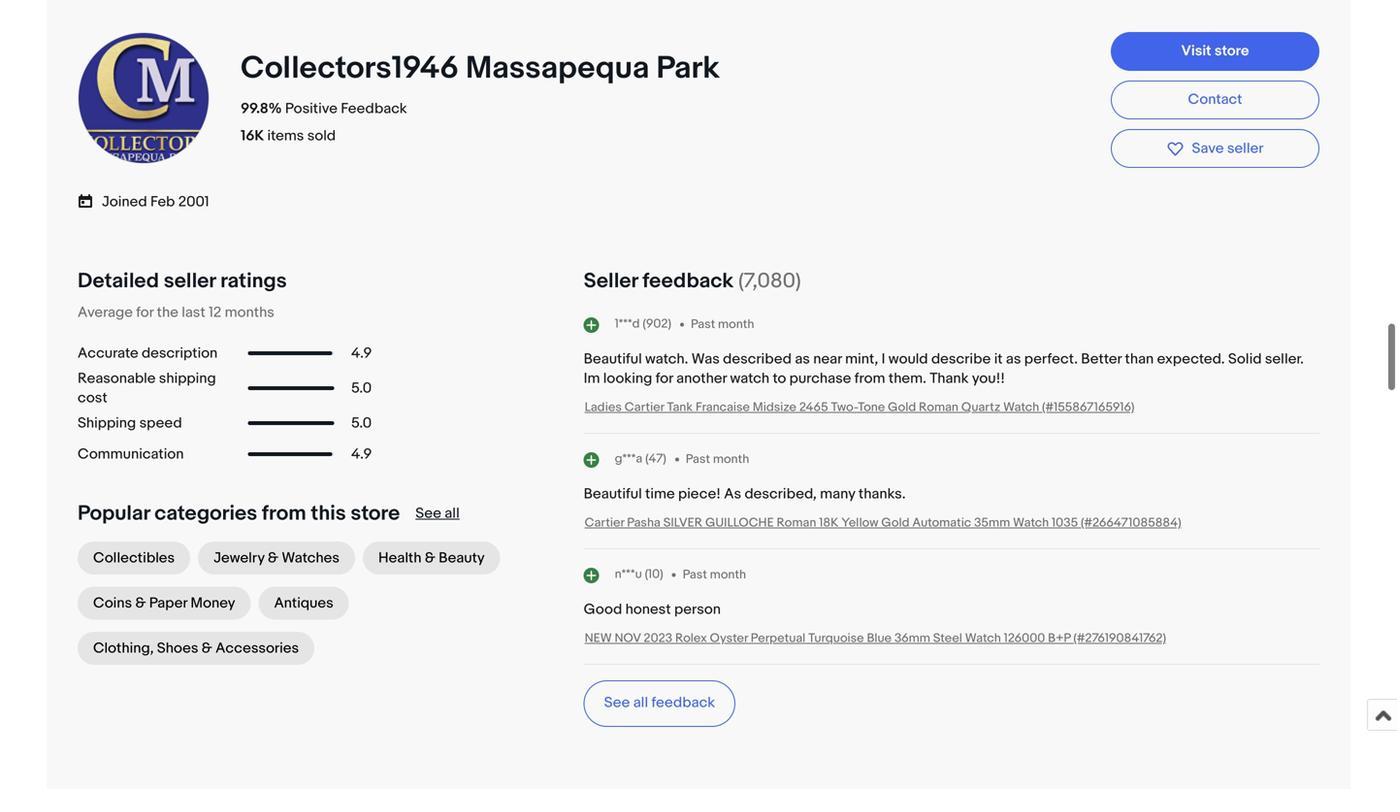 Task type: locate. For each thing, give the bounding box(es) containing it.
g***a
[[615, 451, 643, 467]]

1 vertical spatial past
[[686, 452, 710, 467]]

month up 'described'
[[718, 317, 755, 332]]

month up person
[[710, 567, 747, 582]]

seller for detailed
[[164, 268, 216, 294]]

detailed seller ratings
[[78, 268, 287, 294]]

1 vertical spatial feedback
[[652, 694, 715, 712]]

0 horizontal spatial for
[[136, 304, 154, 321]]

0 horizontal spatial as
[[795, 351, 810, 368]]

0 vertical spatial watch
[[1004, 400, 1040, 415]]

past month
[[691, 317, 755, 332], [686, 452, 750, 467], [683, 567, 747, 582]]

two-
[[831, 400, 858, 415]]

past up piece!
[[686, 452, 710, 467]]

2 as from the left
[[1006, 351, 1022, 368]]

0 horizontal spatial see
[[416, 505, 442, 522]]

seller right the save
[[1228, 140, 1264, 157]]

watch
[[730, 370, 770, 387]]

1 vertical spatial seller
[[164, 268, 216, 294]]

detailed
[[78, 268, 159, 294]]

expected.
[[1158, 351, 1225, 368]]

& right health
[[425, 550, 436, 567]]

health & beauty link
[[363, 542, 500, 575]]

pasha
[[627, 516, 661, 531]]

2 vertical spatial past
[[683, 567, 707, 582]]

beauty
[[439, 550, 485, 567]]

1 vertical spatial for
[[656, 370, 673, 387]]

all down nov
[[634, 694, 649, 712]]

1 horizontal spatial from
[[855, 370, 886, 387]]

beautiful up looking
[[584, 351, 642, 368]]

new nov 2023 rolex oyster perpetual turquoise blue 36mm steel watch 126000 b+p (#276190841762) link
[[585, 631, 1167, 646]]

0 vertical spatial past
[[691, 317, 716, 332]]

1 horizontal spatial store
[[1215, 42, 1250, 60]]

0 horizontal spatial store
[[351, 501, 400, 526]]

watch left 1035
[[1013, 516, 1049, 531]]

jewelry & watches link
[[198, 542, 355, 575]]

thanks.
[[859, 486, 906, 503]]

park
[[657, 50, 720, 87]]

store right this
[[351, 501, 400, 526]]

0 horizontal spatial all
[[445, 505, 460, 522]]

1 vertical spatial all
[[634, 694, 649, 712]]

past up person
[[683, 567, 707, 582]]

coins & paper money link
[[78, 587, 251, 620]]

seller.
[[1266, 351, 1304, 368]]

gold down them.
[[888, 400, 917, 415]]

1 vertical spatial month
[[713, 452, 750, 467]]

text__icon wrapper image
[[78, 191, 102, 210]]

collectibles link
[[78, 542, 190, 575]]

1 horizontal spatial all
[[634, 694, 649, 712]]

1 horizontal spatial seller
[[1228, 140, 1264, 157]]

from down mint,
[[855, 370, 886, 387]]

1 vertical spatial from
[[262, 501, 306, 526]]

from
[[855, 370, 886, 387], [262, 501, 306, 526]]

collectors1946 massapequa park
[[241, 50, 720, 87]]

gold down thanks.
[[882, 516, 910, 531]]

past month up person
[[683, 567, 747, 582]]

see all link
[[416, 505, 460, 522]]

blue
[[867, 631, 892, 646]]

2 5.0 from the top
[[351, 415, 372, 432]]

all
[[445, 505, 460, 522], [634, 694, 649, 712]]

1 vertical spatial cartier
[[585, 516, 625, 531]]

time
[[646, 486, 675, 503]]

month for as
[[713, 452, 750, 467]]

0 vertical spatial 5.0
[[351, 380, 372, 397]]

gold
[[888, 400, 917, 415], [882, 516, 910, 531]]

0 vertical spatial month
[[718, 317, 755, 332]]

99.8% positive feedback
[[241, 100, 407, 118]]

perfect.
[[1025, 351, 1078, 368]]

all for see all
[[445, 505, 460, 522]]

0 vertical spatial 4.9
[[351, 345, 372, 362]]

1 vertical spatial 4.9
[[351, 446, 372, 463]]

seller for save
[[1228, 140, 1264, 157]]

0 vertical spatial seller
[[1228, 140, 1264, 157]]

5.0
[[351, 380, 372, 397], [351, 415, 372, 432]]

2 4.9 from the top
[[351, 446, 372, 463]]

shoes
[[157, 640, 198, 657]]

many
[[820, 486, 856, 503]]

accurate description
[[78, 345, 218, 362]]

0 vertical spatial past month
[[691, 317, 755, 332]]

1 4.9 from the top
[[351, 345, 372, 362]]

than
[[1125, 351, 1154, 368]]

past month up was
[[691, 317, 755, 332]]

1 vertical spatial roman
[[777, 516, 817, 531]]

2 beautiful from the top
[[584, 486, 642, 503]]

for inside beautiful watch. was described as near mint, i would describe it as perfect. better than expected. solid seller. im looking for another watch to purchase from them. thank you!!
[[656, 370, 673, 387]]

honest
[[626, 601, 671, 619]]

see for see all
[[416, 505, 442, 522]]

seller inside button
[[1228, 140, 1264, 157]]

all up beauty on the bottom left
[[445, 505, 460, 522]]

piece!
[[678, 486, 721, 503]]

collectors1946
[[241, 50, 459, 87]]

& right shoes
[[202, 640, 212, 657]]

items
[[267, 127, 304, 145]]

roman down thank
[[919, 400, 959, 415]]

(10)
[[645, 567, 664, 582]]

16k items sold
[[241, 127, 336, 145]]

&
[[268, 550, 279, 567], [425, 550, 436, 567], [135, 595, 146, 612], [202, 640, 212, 657]]

cartier pasha silver guilloche roman 18k yellow gold automatic 35mm watch 1035 (#266471085884)
[[585, 516, 1182, 531]]

2023
[[644, 631, 673, 646]]

coins & paper money
[[93, 595, 235, 612]]

reasonable shipping cost
[[78, 370, 216, 407]]

cartier left pasha
[[585, 516, 625, 531]]

seller feedback (7,080)
[[584, 268, 801, 294]]

seller
[[1228, 140, 1264, 157], [164, 268, 216, 294]]

would
[[889, 351, 929, 368]]

health & beauty
[[378, 550, 485, 567]]

1 vertical spatial watch
[[1013, 516, 1049, 531]]

new nov 2023 rolex oyster perpetual turquoise blue 36mm steel watch 126000 b+p (#276190841762)
[[585, 631, 1167, 646]]

& left paper at left bottom
[[135, 595, 146, 612]]

the
[[157, 304, 178, 321]]

speed
[[139, 415, 182, 432]]

feedback down rolex
[[652, 694, 715, 712]]

perpetual
[[751, 631, 806, 646]]

you!!
[[972, 370, 1005, 387]]

clothing, shoes & accessories link
[[78, 632, 315, 665]]

save
[[1192, 140, 1224, 157]]

past month up the as
[[686, 452, 750, 467]]

1 beautiful from the top
[[584, 351, 642, 368]]

0 vertical spatial see
[[416, 505, 442, 522]]

(#276190841762)
[[1074, 631, 1167, 646]]

purchase
[[790, 370, 852, 387]]

month up the as
[[713, 452, 750, 467]]

feb
[[150, 193, 175, 211]]

watch right quartz
[[1004, 400, 1040, 415]]

2 vertical spatial month
[[710, 567, 747, 582]]

0 vertical spatial roman
[[919, 400, 959, 415]]

2 vertical spatial watch
[[966, 631, 1002, 646]]

beautiful inside beautiful watch. was described as near mint, i would describe it as perfect. better than expected. solid seller. im looking for another watch to purchase from them. thank you!!
[[584, 351, 642, 368]]

seller up "last"
[[164, 268, 216, 294]]

b+p
[[1048, 631, 1071, 646]]

cartier down looking
[[625, 400, 665, 415]]

watch right steel
[[966, 631, 1002, 646]]

for down watch.
[[656, 370, 673, 387]]

beautiful down g***a
[[584, 486, 642, 503]]

was
[[692, 351, 720, 368]]

see up health & beauty
[[416, 505, 442, 522]]

1 as from the left
[[795, 351, 810, 368]]

collectibles
[[93, 550, 175, 567]]

1 vertical spatial see
[[604, 694, 630, 712]]

1***d (902)
[[615, 317, 672, 332]]

& right jewelry
[[268, 550, 279, 567]]

visit store link
[[1111, 32, 1320, 71]]

1 horizontal spatial as
[[1006, 351, 1022, 368]]

1 vertical spatial beautiful
[[584, 486, 642, 503]]

past up was
[[691, 317, 716, 332]]

& inside "link"
[[135, 595, 146, 612]]

1 vertical spatial past month
[[686, 452, 750, 467]]

1 horizontal spatial see
[[604, 694, 630, 712]]

0 vertical spatial from
[[855, 370, 886, 387]]

person
[[675, 601, 721, 619]]

beautiful watch. was described as near mint, i would describe it as perfect. better than expected. solid seller. im looking for another watch to purchase from them. thank you!!
[[584, 351, 1304, 387]]

0 horizontal spatial seller
[[164, 268, 216, 294]]

yellow
[[842, 516, 879, 531]]

1 horizontal spatial for
[[656, 370, 673, 387]]

im
[[584, 370, 600, 387]]

as right it
[[1006, 351, 1022, 368]]

1 5.0 from the top
[[351, 380, 372, 397]]

(47)
[[646, 451, 667, 467]]

1***d
[[615, 317, 640, 332]]

0 horizontal spatial from
[[262, 501, 306, 526]]

roman left the 18k
[[777, 516, 817, 531]]

0 vertical spatial all
[[445, 505, 460, 522]]

from left this
[[262, 501, 306, 526]]

as left near
[[795, 351, 810, 368]]

clothing,
[[93, 640, 154, 657]]

described
[[723, 351, 792, 368]]

another
[[677, 370, 727, 387]]

store right visit
[[1215, 42, 1250, 60]]

for left the
[[136, 304, 154, 321]]

1 vertical spatial 5.0
[[351, 415, 372, 432]]

see down nov
[[604, 694, 630, 712]]

oyster
[[710, 631, 748, 646]]

feedback up (902)
[[643, 268, 734, 294]]

store
[[1215, 42, 1250, 60], [351, 501, 400, 526]]

0 vertical spatial beautiful
[[584, 351, 642, 368]]



Task type: describe. For each thing, give the bounding box(es) containing it.
shipping
[[159, 370, 216, 387]]

joined
[[102, 193, 147, 211]]

save seller
[[1192, 140, 1264, 157]]

1 vertical spatial gold
[[882, 516, 910, 531]]

near
[[814, 351, 842, 368]]

0 vertical spatial for
[[136, 304, 154, 321]]

money
[[191, 595, 235, 612]]

2 vertical spatial past month
[[683, 567, 747, 582]]

jewelry
[[214, 550, 265, 567]]

watch for beautiful time piece! as described, many thanks.
[[1013, 516, 1049, 531]]

francaise
[[696, 400, 750, 415]]

& for jewelry
[[268, 550, 279, 567]]

5.0 for speed
[[351, 415, 372, 432]]

g***a (47)
[[615, 451, 667, 467]]

jewelry & watches
[[214, 550, 340, 567]]

1 horizontal spatial roman
[[919, 400, 959, 415]]

from inside beautiful watch. was described as near mint, i would describe it as perfect. better than expected. solid seller. im looking for another watch to purchase from them. thank you!!
[[855, 370, 886, 387]]

99.8%
[[241, 100, 282, 118]]

categories
[[155, 501, 257, 526]]

month for described
[[718, 317, 755, 332]]

n***u (10)
[[615, 567, 664, 582]]

midsize
[[753, 400, 797, 415]]

months
[[225, 304, 275, 321]]

feedback inside see all feedback link
[[652, 694, 715, 712]]

ladies cartier tank francaise midsize 2465 two-tone gold roman quartz watch (#155867165916)
[[585, 400, 1135, 415]]

all for see all feedback
[[634, 694, 649, 712]]

better
[[1082, 351, 1122, 368]]

0 vertical spatial feedback
[[643, 268, 734, 294]]

seller
[[584, 268, 638, 294]]

0 vertical spatial store
[[1215, 42, 1250, 60]]

ladies cartier tank francaise midsize 2465 two-tone gold roman quartz watch (#155867165916) link
[[585, 400, 1135, 415]]

contact
[[1189, 91, 1243, 108]]

cost
[[78, 389, 107, 407]]

1035
[[1052, 516, 1079, 531]]

guilloche
[[706, 516, 774, 531]]

to
[[773, 370, 787, 387]]

silver
[[664, 516, 703, 531]]

shipping
[[78, 415, 136, 432]]

tone
[[858, 400, 886, 415]]

i
[[882, 351, 886, 368]]

clothing, shoes & accessories
[[93, 640, 299, 657]]

good
[[584, 601, 622, 619]]

0 vertical spatial gold
[[888, 400, 917, 415]]

this
[[311, 501, 346, 526]]

mint,
[[846, 351, 879, 368]]

& for coins
[[135, 595, 146, 612]]

tank
[[667, 400, 693, 415]]

36mm
[[895, 631, 931, 646]]

accurate
[[78, 345, 138, 362]]

cartier pasha silver guilloche roman 18k yellow gold automatic 35mm watch 1035 (#266471085884) link
[[585, 516, 1182, 531]]

antiques
[[274, 595, 334, 612]]

paper
[[149, 595, 187, 612]]

new
[[585, 631, 612, 646]]

0 vertical spatial cartier
[[625, 400, 665, 415]]

visit
[[1182, 42, 1212, 60]]

thank
[[930, 370, 969, 387]]

average
[[78, 304, 133, 321]]

described,
[[745, 486, 817, 503]]

n***u
[[615, 567, 642, 582]]

beautiful for beautiful time piece! as described, many thanks.
[[584, 486, 642, 503]]

health
[[378, 550, 422, 567]]

see for see all feedback
[[604, 694, 630, 712]]

1 vertical spatial store
[[351, 501, 400, 526]]

4.9 for communication
[[351, 446, 372, 463]]

coins
[[93, 595, 132, 612]]

16k
[[241, 127, 264, 145]]

description
[[142, 345, 218, 362]]

nov
[[615, 631, 641, 646]]

past month for as
[[686, 452, 750, 467]]

0 horizontal spatial roman
[[777, 516, 817, 531]]

(902)
[[643, 317, 672, 332]]

see all
[[416, 505, 460, 522]]

collectors1946 massapequa park link
[[241, 50, 727, 87]]

35mm
[[975, 516, 1011, 531]]

ratings
[[220, 268, 287, 294]]

2001
[[178, 193, 209, 211]]

5.0 for shipping
[[351, 380, 372, 397]]

(7,080)
[[739, 268, 801, 294]]

massapequa
[[466, 50, 650, 87]]

12
[[209, 304, 222, 321]]

beautiful for beautiful watch. was described as near mint, i would describe it as perfect. better than expected. solid seller. im looking for another watch to purchase from them. thank you!!
[[584, 351, 642, 368]]

past for described
[[691, 317, 716, 332]]

past for as
[[686, 452, 710, 467]]

see all feedback
[[604, 694, 715, 712]]

ladies
[[585, 400, 622, 415]]

watches
[[282, 550, 340, 567]]

4.9 for accurate description
[[351, 345, 372, 362]]

communication
[[78, 446, 184, 463]]

looking
[[604, 370, 653, 387]]

contact link
[[1111, 81, 1320, 119]]

collectors1946 massapequa park image
[[76, 30, 212, 166]]

past month for described
[[691, 317, 755, 332]]

quartz
[[962, 400, 1001, 415]]

beautiful time piece! as described, many thanks.
[[584, 486, 906, 503]]

positive
[[285, 100, 338, 118]]

good honest person
[[584, 601, 721, 619]]

it
[[995, 351, 1003, 368]]

popular
[[78, 501, 150, 526]]

feedback
[[341, 100, 407, 118]]

joined feb 2001
[[102, 193, 209, 211]]

sold
[[307, 127, 336, 145]]

& for health
[[425, 550, 436, 567]]

2465
[[800, 400, 829, 415]]

watch for good honest person
[[966, 631, 1002, 646]]

popular categories from this store
[[78, 501, 400, 526]]



Task type: vqa. For each thing, say whether or not it's contained in the screenshot.
the leftmost See
yes



